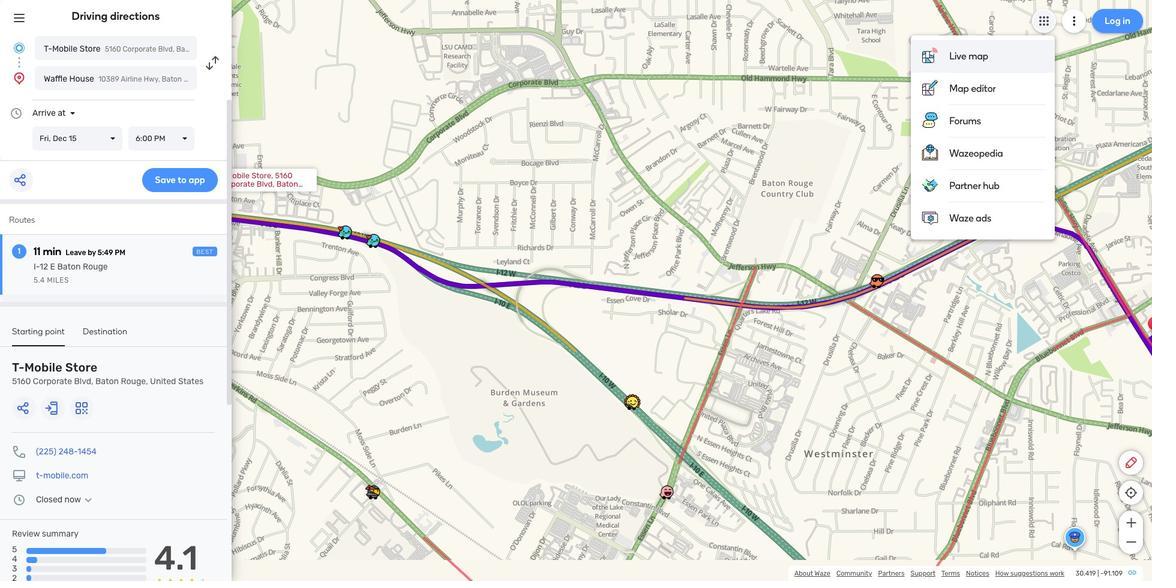Task type: describe. For each thing, give the bounding box(es) containing it.
2 vertical spatial mobile
[[24, 360, 62, 375]]

terms link
[[942, 570, 960, 577]]

1
[[18, 246, 21, 256]]

2 vertical spatial united
[[150, 376, 176, 387]]

t-mobile.com link
[[36, 471, 88, 481]]

summary
[[42, 529, 79, 539]]

rouge
[[83, 262, 108, 272]]

location image
[[12, 71, 26, 85]]

5 4 3
[[12, 544, 17, 574]]

0 vertical spatial mobile
[[52, 44, 77, 54]]

community link
[[837, 570, 872, 577]]

leave
[[66, 248, 86, 257]]

best
[[196, 248, 214, 256]]

6:00 pm list box
[[128, 127, 194, 151]]

directions
[[110, 10, 160, 23]]

(225) 248-1454
[[36, 447, 97, 457]]

closed
[[36, 495, 62, 505]]

0 vertical spatial store
[[79, 44, 101, 54]]

t-
[[36, 471, 43, 481]]

starting point button
[[12, 327, 65, 346]]

arrive at
[[32, 108, 66, 118]]

1454
[[78, 447, 97, 457]]

6:00
[[136, 134, 152, 143]]

0 vertical spatial clock image
[[9, 106, 23, 121]]

chevron down image
[[81, 495, 95, 505]]

at
[[58, 108, 66, 118]]

(225)
[[36, 447, 56, 457]]

1 vertical spatial t-mobile store 5160 corporate blvd, baton rouge, united states
[[12, 360, 204, 387]]

pm inside 11 min leave by 5:49 pm
[[115, 248, 125, 257]]

about
[[795, 570, 813, 577]]

mobile inside t-mobile store, 5160 corporate blvd, baton rouge, united states
[[226, 171, 250, 180]]

waffle
[[44, 74, 67, 84]]

starting point
[[12, 327, 65, 337]]

pm inside 6:00 pm list box
[[154, 134, 165, 143]]

0 vertical spatial states
[[247, 45, 269, 53]]

store inside 't-mobile store 5160 corporate blvd, baton rouge, united states'
[[65, 360, 98, 375]]

fri, dec 15
[[40, 134, 77, 143]]

fri, dec 15 list box
[[32, 127, 122, 151]]

0 vertical spatial rouge,
[[198, 45, 221, 53]]

30.419 | -91.109
[[1076, 570, 1123, 577]]

about waze community partners support terms notices how suggestions work
[[795, 570, 1065, 577]]

notices
[[966, 570, 990, 577]]

waffle house button
[[35, 66, 197, 90]]

link image
[[1128, 568, 1137, 577]]

4
[[12, 554, 17, 564]]

review
[[12, 529, 40, 539]]

4.1
[[154, 538, 198, 578]]

how
[[996, 570, 1009, 577]]

zoom in image
[[1124, 516, 1139, 530]]

5
[[12, 544, 17, 555]]

2 vertical spatial rouge,
[[121, 376, 148, 387]]

arrive
[[32, 108, 56, 118]]

0 vertical spatial t-mobile store 5160 corporate blvd, baton rouge, united states
[[44, 44, 269, 54]]

closed now
[[36, 495, 81, 505]]

2 vertical spatial 5160
[[12, 376, 31, 387]]

review summary
[[12, 529, 79, 539]]

how suggestions work link
[[996, 570, 1065, 577]]

e
[[50, 262, 55, 272]]

waffle house
[[44, 74, 94, 84]]

store,
[[252, 171, 273, 180]]

house
[[69, 74, 94, 84]]

0 vertical spatial united
[[223, 45, 246, 53]]

now
[[65, 495, 81, 505]]

computer image
[[12, 469, 26, 483]]



Task type: locate. For each thing, give the bounding box(es) containing it.
states inside t-mobile store, 5160 corporate blvd, baton rouge, united states
[[272, 188, 295, 197]]

mobile up 'waffle house'
[[52, 44, 77, 54]]

about waze link
[[795, 570, 831, 577]]

1 vertical spatial blvd,
[[257, 179, 275, 188]]

fri,
[[40, 134, 51, 143]]

1 horizontal spatial t-
[[44, 44, 52, 54]]

1 vertical spatial pm
[[115, 248, 125, 257]]

suggestions
[[1011, 570, 1048, 577]]

0 horizontal spatial blvd,
[[74, 376, 93, 387]]

t-mobile store 5160 corporate blvd, baton rouge, united states
[[44, 44, 269, 54], [12, 360, 204, 387]]

destination button
[[83, 327, 127, 345]]

5160 up waffle house button
[[105, 45, 121, 53]]

baton inside i-12 e baton rouge 5.4 miles
[[57, 262, 81, 272]]

1 vertical spatial united
[[246, 188, 270, 197]]

0 horizontal spatial 5160
[[12, 376, 31, 387]]

2 vertical spatial corporate
[[33, 376, 72, 387]]

1 vertical spatial clock image
[[12, 493, 26, 507]]

rouge,
[[198, 45, 221, 53], [218, 188, 244, 197], [121, 376, 148, 387]]

driving
[[72, 10, 108, 23]]

support link
[[911, 570, 936, 577]]

1 vertical spatial corporate
[[218, 179, 255, 188]]

by
[[88, 248, 96, 257]]

0 horizontal spatial pm
[[115, 248, 125, 257]]

work
[[1050, 570, 1065, 577]]

2 horizontal spatial blvd,
[[257, 179, 275, 188]]

t- inside t-mobile store, 5160 corporate blvd, baton rouge, united states
[[218, 171, 226, 180]]

1 horizontal spatial 5160
[[105, 45, 121, 53]]

corporate inside t-mobile store, 5160 corporate blvd, baton rouge, united states
[[218, 179, 255, 188]]

0 vertical spatial 5160
[[105, 45, 121, 53]]

dec
[[53, 134, 67, 143]]

5160 right store,
[[275, 171, 293, 180]]

1 vertical spatial t-
[[218, 171, 226, 180]]

community
[[837, 570, 872, 577]]

i-
[[34, 262, 40, 272]]

zoom out image
[[1124, 535, 1139, 549]]

2 vertical spatial states
[[178, 376, 204, 387]]

driving directions
[[72, 10, 160, 23]]

2 horizontal spatial 5160
[[275, 171, 293, 180]]

5160 inside t-mobile store, 5160 corporate blvd, baton rouge, united states
[[275, 171, 293, 180]]

t- right current location icon at the left top
[[44, 44, 52, 54]]

11
[[34, 245, 41, 258]]

t-
[[44, 44, 52, 54], [218, 171, 226, 180], [12, 360, 24, 375]]

united inside t-mobile store, 5160 corporate blvd, baton rouge, united states
[[246, 188, 270, 197]]

starting
[[12, 327, 43, 337]]

clock image down computer image
[[12, 493, 26, 507]]

t-mobile store 5160 corporate blvd, baton rouge, united states down directions
[[44, 44, 269, 54]]

clock image left arrive
[[9, 106, 23, 121]]

2 vertical spatial t-
[[12, 360, 24, 375]]

call image
[[12, 445, 26, 459]]

waze
[[815, 570, 831, 577]]

mobile
[[52, 44, 77, 54], [226, 171, 250, 180], [24, 360, 62, 375]]

6:00 pm
[[136, 134, 165, 143]]

0 vertical spatial blvd,
[[158, 45, 175, 53]]

blvd, inside t-mobile store, 5160 corporate blvd, baton rouge, united states
[[257, 179, 275, 188]]

0 horizontal spatial states
[[178, 376, 204, 387]]

t- left store,
[[218, 171, 226, 180]]

current location image
[[12, 41, 26, 55]]

store up house
[[79, 44, 101, 54]]

1 vertical spatial states
[[272, 188, 295, 197]]

1 vertical spatial store
[[65, 360, 98, 375]]

30.419
[[1076, 570, 1096, 577]]

2 horizontal spatial t-
[[218, 171, 226, 180]]

91.109
[[1104, 570, 1123, 577]]

5:49
[[98, 248, 113, 257]]

pm right 5:49
[[115, 248, 125, 257]]

1 horizontal spatial blvd,
[[158, 45, 175, 53]]

11 min leave by 5:49 pm
[[34, 245, 125, 258]]

0 vertical spatial pm
[[154, 134, 165, 143]]

1 horizontal spatial corporate
[[123, 45, 156, 53]]

united
[[223, 45, 246, 53], [246, 188, 270, 197], [150, 376, 176, 387]]

destination
[[83, 327, 127, 337]]

notices link
[[966, 570, 990, 577]]

pm right 6:00 at top left
[[154, 134, 165, 143]]

t-mobile store 5160 corporate blvd, baton rouge, united states down destination button
[[12, 360, 204, 387]]

i-12 e baton rouge 5.4 miles
[[34, 262, 108, 285]]

5160
[[105, 45, 121, 53], [275, 171, 293, 180], [12, 376, 31, 387]]

rouge, inside t-mobile store, 5160 corporate blvd, baton rouge, united states
[[218, 188, 244, 197]]

store down destination button
[[65, 360, 98, 375]]

1 vertical spatial 5160
[[275, 171, 293, 180]]

15
[[69, 134, 77, 143]]

5160 down starting point "button"
[[12, 376, 31, 387]]

12
[[40, 262, 48, 272]]

2 vertical spatial blvd,
[[74, 376, 93, 387]]

pencil image
[[1124, 456, 1139, 470]]

closed now button
[[36, 495, 95, 505]]

0 horizontal spatial corporate
[[33, 376, 72, 387]]

3
[[12, 564, 17, 574]]

blvd,
[[158, 45, 175, 53], [257, 179, 275, 188], [74, 376, 93, 387]]

partners
[[878, 570, 905, 577]]

t- down starting
[[12, 360, 24, 375]]

mobile.com
[[43, 471, 88, 481]]

|
[[1098, 570, 1099, 577]]

5.4
[[34, 276, 45, 285]]

min
[[43, 245, 61, 258]]

support
[[911, 570, 936, 577]]

baton inside t-mobile store, 5160 corporate blvd, baton rouge, united states
[[277, 179, 298, 188]]

0 vertical spatial t-
[[44, 44, 52, 54]]

2 horizontal spatial corporate
[[218, 179, 255, 188]]

248-
[[58, 447, 78, 457]]

1 vertical spatial rouge,
[[218, 188, 244, 197]]

mobile left store,
[[226, 171, 250, 180]]

(225) 248-1454 link
[[36, 447, 97, 457]]

2 horizontal spatial states
[[272, 188, 295, 197]]

t-mobile.com
[[36, 471, 88, 481]]

corporate
[[123, 45, 156, 53], [218, 179, 255, 188], [33, 376, 72, 387]]

pm
[[154, 134, 165, 143], [115, 248, 125, 257]]

mobile down starting point "button"
[[24, 360, 62, 375]]

baton
[[176, 45, 196, 53], [277, 179, 298, 188], [57, 262, 81, 272], [95, 376, 119, 387]]

clock image
[[9, 106, 23, 121], [12, 493, 26, 507]]

store
[[79, 44, 101, 54], [65, 360, 98, 375]]

routes
[[9, 215, 35, 225]]

states
[[247, 45, 269, 53], [272, 188, 295, 197], [178, 376, 204, 387]]

1 vertical spatial mobile
[[226, 171, 250, 180]]

point
[[45, 327, 65, 337]]

t-mobile store, 5160 corporate blvd, baton rouge, united states
[[218, 171, 298, 197]]

0 horizontal spatial t-
[[12, 360, 24, 375]]

1 horizontal spatial pm
[[154, 134, 165, 143]]

-
[[1101, 570, 1104, 577]]

1 horizontal spatial states
[[247, 45, 269, 53]]

terms
[[942, 570, 960, 577]]

0 vertical spatial corporate
[[123, 45, 156, 53]]

partners link
[[878, 570, 905, 577]]

miles
[[47, 276, 69, 285]]



Task type: vqa. For each thing, say whether or not it's contained in the screenshot.
CA,
no



